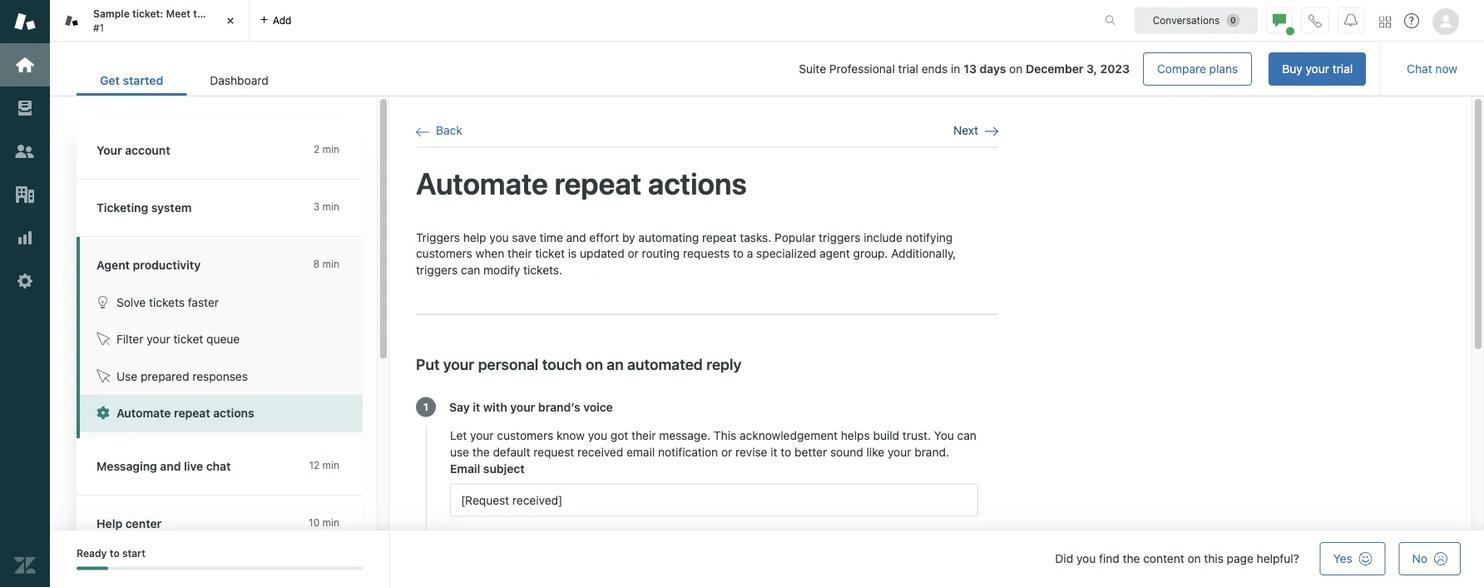 Task type: vqa. For each thing, say whether or not it's contained in the screenshot.
the middle on
yes



Task type: describe. For each thing, give the bounding box(es) containing it.
let
[[450, 428, 467, 442]]

with
[[483, 400, 507, 414]]

your account
[[97, 144, 170, 157]]

back
[[436, 124, 462, 137]]

compare plans button
[[1143, 52, 1253, 86]]

chat
[[1407, 62, 1433, 76]]

repeat inside triggers help you save time and effort by automating repeat tasks. popular triggers include notifying customers when their ticket is updated or routing requests to a specialized agent group. additionally, triggers can modify tickets.
[[702, 231, 737, 244]]

ticketing
[[97, 201, 148, 215]]

zendesk support image
[[14, 11, 36, 32]]

trial for professional
[[898, 62, 919, 76]]

tab containing sample ticket: meet the ticket
[[50, 0, 250, 42]]

agent productivity heading
[[77, 237, 379, 284]]

tickets.
[[524, 263, 563, 277]]

suite
[[799, 62, 826, 76]]

your for trial
[[1306, 62, 1330, 76]]

you inside let your customers know you got their message. this acknowledgement helps build trust. you can use the default request received email notification or revise it to better sound like your brand.
[[588, 428, 608, 442]]

the inside let your customers know you got their message. this acknowledgement helps build trust. you can use the default request received email notification or revise it to better sound like your brand.
[[473, 445, 490, 459]]

the for sample ticket: meet the ticket #1
[[193, 8, 209, 20]]

yes button
[[1320, 543, 1386, 576]]

responses
[[192, 369, 248, 383]]

tasks.
[[740, 231, 772, 244]]

account
[[125, 144, 170, 157]]

find
[[1099, 552, 1120, 566]]

triggers
[[416, 231, 460, 244]]

got
[[611, 428, 629, 442]]

modify
[[484, 263, 520, 277]]

productivity
[[133, 258, 201, 272]]

like
[[867, 445, 885, 459]]

email subject
[[450, 462, 525, 475]]

help
[[463, 231, 486, 244]]

voice
[[583, 400, 613, 414]]

your right with
[[510, 400, 535, 414]]

next button
[[954, 123, 999, 138]]

helpful?
[[1257, 552, 1300, 566]]

put your personal touch on an automated reply region
[[416, 229, 999, 587]]

12
[[309, 460, 320, 471]]

their inside triggers help you save time and effort by automating repeat tasks. popular triggers include notifying customers when their ticket is updated or routing requests to a specialized agent group. additionally, triggers can modify tickets.
[[508, 247, 532, 261]]

dashboard
[[210, 74, 269, 87]]

ticket inside button
[[173, 332, 203, 346]]

you
[[934, 428, 954, 442]]

actions inside button
[[213, 406, 254, 420]]

automate inside button
[[116, 406, 171, 420]]

can inside triggers help you save time and effort by automating repeat tasks. popular triggers include notifying customers when their ticket is updated or routing requests to a specialized agent group. additionally, triggers can modify tickets.
[[461, 263, 480, 277]]

or inside let your customers know you got their message. this acknowledgement helps build trust. you can use the default request received email notification or revise it to better sound like your brand.
[[721, 445, 733, 459]]

did you find the content on this page helpful?
[[1055, 552, 1300, 566]]

your for customers
[[470, 428, 494, 442]]

chat now button
[[1394, 52, 1471, 86]]

add
[[273, 15, 292, 26]]

admin image
[[14, 270, 36, 292]]

it inside let your customers know you got their message. this acknowledgement helps build trust. you can use the default request received email notification or revise it to better sound like your brand.
[[771, 445, 778, 459]]

ticket inside triggers help you save time and effort by automating repeat tasks. popular triggers include notifying customers when their ticket is updated or routing requests to a specialized agent group. additionally, triggers can modify tickets.
[[535, 247, 565, 261]]

by
[[622, 231, 635, 244]]

1 horizontal spatial on
[[1009, 62, 1023, 76]]

8
[[313, 258, 320, 270]]

conversations
[[1153, 15, 1220, 26]]

filter
[[116, 332, 143, 346]]

automating
[[639, 231, 699, 244]]

when
[[476, 247, 505, 261]]

put
[[416, 356, 440, 373]]

automate repeat actions inside button
[[116, 406, 254, 420]]

messaging and live chat heading
[[77, 439, 379, 496]]

use
[[450, 445, 469, 459]]

notification
[[658, 445, 718, 459]]

put your personal touch on an automated reply
[[416, 356, 742, 373]]

tickets
[[149, 295, 185, 309]]

min for ticketing system
[[323, 201, 340, 213]]

2 min
[[314, 144, 340, 155]]

0 vertical spatial triggers
[[819, 231, 861, 244]]

December 3, 2023 text field
[[1026, 62, 1130, 76]]

to inside let your customers know you got their message. this acknowledgement helps build trust. you can use the default request received email notification or revise it to better sound like your brand.
[[781, 445, 792, 459]]

zendesk products image
[[1380, 16, 1391, 28]]

2023
[[1101, 62, 1130, 76]]

in
[[951, 62, 961, 76]]

progress bar image
[[77, 567, 108, 570]]

tab list containing get started
[[77, 65, 292, 96]]

sample
[[93, 8, 130, 20]]

effort
[[590, 231, 619, 244]]

help center
[[97, 517, 162, 531]]

solve
[[116, 295, 146, 309]]

automated
[[627, 356, 703, 373]]

buy your trial
[[1282, 62, 1353, 76]]

additionally,
[[891, 247, 956, 261]]

notifying
[[906, 231, 953, 244]]

can inside let your customers know you got their message. this acknowledgement helps build trust. you can use the default request received email notification or revise it to better sound like your brand.
[[957, 428, 977, 442]]

and inside heading
[[160, 460, 181, 473]]

professional
[[830, 62, 895, 76]]

popular
[[775, 231, 816, 244]]

this
[[1204, 552, 1224, 566]]

content
[[1144, 552, 1185, 566]]

their inside let your customers know you got their message. this acknowledgement helps build trust. you can use the default request received email notification or revise it to better sound like your brand.
[[632, 428, 656, 442]]

specialized
[[757, 247, 817, 261]]

your account heading
[[77, 122, 379, 180]]

this
[[714, 428, 737, 442]]

8 min
[[313, 258, 340, 270]]

3,
[[1087, 62, 1098, 76]]

agent
[[97, 258, 130, 272]]

ticketing system heading
[[77, 180, 379, 237]]

better
[[795, 445, 827, 459]]

10 min
[[309, 517, 340, 529]]

a
[[747, 247, 753, 261]]

13
[[964, 62, 977, 76]]

dashboard tab
[[187, 65, 292, 96]]

1
[[424, 401, 429, 413]]

faster
[[188, 295, 219, 309]]

zendesk image
[[14, 555, 36, 577]]

repeat inside content-title region
[[555, 165, 642, 201]]

your for personal
[[443, 356, 475, 373]]

automate inside content-title region
[[416, 165, 548, 201]]

use prepared responses
[[116, 369, 248, 383]]

min for help center
[[323, 517, 340, 529]]

back button
[[416, 123, 462, 138]]

3 min
[[313, 201, 340, 213]]

sample ticket: meet the ticket #1
[[93, 8, 240, 33]]

plans
[[1210, 62, 1238, 76]]

customers image
[[14, 141, 36, 162]]

and inside triggers help you save time and effort by automating repeat tasks. popular triggers include notifying customers when their ticket is updated or routing requests to a specialized agent group. additionally, triggers can modify tickets.
[[566, 231, 586, 244]]

2 horizontal spatial on
[[1188, 552, 1201, 566]]



Task type: locate. For each thing, give the bounding box(es) containing it.
1 horizontal spatial it
[[771, 445, 778, 459]]

tab
[[50, 0, 250, 42]]

0 horizontal spatial actions
[[213, 406, 254, 420]]

0 vertical spatial or
[[628, 247, 639, 261]]

tabs tab list
[[50, 0, 1088, 42]]

their up the "email"
[[632, 428, 656, 442]]

or down this
[[721, 445, 733, 459]]

page
[[1227, 552, 1254, 566]]

1 horizontal spatial and
[[566, 231, 586, 244]]

ticket down time
[[535, 247, 565, 261]]

add button
[[250, 0, 302, 41]]

your right put
[[443, 356, 475, 373]]

automate repeat actions inside content-title region
[[416, 165, 747, 201]]

12 min
[[309, 460, 340, 471]]

triggers down triggers
[[416, 263, 458, 277]]

0 vertical spatial ticket
[[212, 8, 240, 20]]

repeat down 'use prepared responses' at the left of page
[[174, 406, 210, 420]]

5 min from the top
[[323, 517, 340, 529]]

0 horizontal spatial you
[[490, 231, 509, 244]]

your for ticket
[[147, 332, 170, 346]]

and up is
[[566, 231, 586, 244]]

2
[[314, 144, 320, 155]]

1 horizontal spatial the
[[473, 445, 490, 459]]

their
[[508, 247, 532, 261], [632, 428, 656, 442]]

min inside "help center" heading
[[323, 517, 340, 529]]

2 vertical spatial the
[[1123, 552, 1140, 566]]

1 horizontal spatial actions
[[648, 165, 747, 201]]

0 horizontal spatial triggers
[[416, 263, 458, 277]]

sound
[[830, 445, 864, 459]]

0 horizontal spatial customers
[[416, 247, 473, 261]]

conversations button
[[1135, 7, 1258, 34]]

personal
[[478, 356, 539, 373]]

0 horizontal spatial ticket
[[173, 332, 203, 346]]

0 vertical spatial the
[[193, 8, 209, 20]]

1 vertical spatial automate repeat actions
[[116, 406, 254, 420]]

live
[[184, 460, 203, 473]]

footer containing did you find the content on this page helpful?
[[50, 531, 1485, 587]]

min inside the ticketing system heading
[[323, 201, 340, 213]]

tab list
[[77, 65, 292, 96]]

repeat up the requests
[[702, 231, 737, 244]]

reporting image
[[14, 227, 36, 249]]

1 horizontal spatial customers
[[497, 428, 554, 442]]

actions up automating
[[648, 165, 747, 201]]

and left live
[[160, 460, 181, 473]]

email
[[450, 462, 480, 475]]

3
[[313, 201, 320, 213]]

main element
[[0, 0, 50, 587]]

get started image
[[14, 54, 36, 76]]

or inside triggers help you save time and effort by automating repeat tasks. popular triggers include notifying customers when their ticket is updated or routing requests to a specialized agent group. additionally, triggers can modify tickets.
[[628, 247, 639, 261]]

next
[[954, 124, 979, 137]]

0 horizontal spatial to
[[110, 548, 120, 560]]

0 vertical spatial can
[[461, 263, 480, 277]]

requests
[[683, 247, 730, 261]]

notifications image
[[1345, 14, 1358, 27]]

subject
[[483, 462, 525, 475]]

group.
[[853, 247, 888, 261]]

trial inside "button"
[[1333, 62, 1353, 76]]

0 vertical spatial their
[[508, 247, 532, 261]]

know
[[557, 428, 585, 442]]

0 horizontal spatial trial
[[898, 62, 919, 76]]

1 horizontal spatial you
[[588, 428, 608, 442]]

1 horizontal spatial automate
[[416, 165, 548, 201]]

your right filter
[[147, 332, 170, 346]]

0 vertical spatial and
[[566, 231, 586, 244]]

0 vertical spatial to
[[733, 247, 744, 261]]

your down build
[[888, 445, 912, 459]]

automate repeat actions down 'use prepared responses' at the left of page
[[116, 406, 254, 420]]

you up when in the left of the page
[[490, 231, 509, 244]]

touch
[[542, 356, 582, 373]]

1 horizontal spatial repeat
[[555, 165, 642, 201]]

brand.
[[915, 445, 949, 459]]

automate down the "use"
[[116, 406, 171, 420]]

min right 12
[[323, 460, 340, 471]]

0 vertical spatial customers
[[416, 247, 473, 261]]

0 horizontal spatial automate
[[116, 406, 171, 420]]

december
[[1026, 62, 1084, 76]]

ticket:
[[132, 8, 163, 20]]

0 vertical spatial on
[[1009, 62, 1023, 76]]

time
[[540, 231, 563, 244]]

repeat
[[555, 165, 642, 201], [702, 231, 737, 244], [174, 406, 210, 420]]

progress-bar progress bar
[[77, 567, 363, 570]]

1 vertical spatial triggers
[[416, 263, 458, 277]]

trust.
[[903, 428, 931, 442]]

on left "this"
[[1188, 552, 1201, 566]]

1 vertical spatial actions
[[213, 406, 254, 420]]

2 horizontal spatial to
[[781, 445, 792, 459]]

ends
[[922, 62, 948, 76]]

2 trial from the left
[[898, 62, 919, 76]]

2 vertical spatial you
[[1077, 552, 1096, 566]]

1 vertical spatial ticket
[[535, 247, 565, 261]]

customers inside triggers help you save time and effort by automating repeat tasks. popular triggers include notifying customers when their ticket is updated or routing requests to a specialized agent group. additionally, triggers can modify tickets.
[[416, 247, 473, 261]]

ticket right meet
[[212, 8, 240, 20]]

0 horizontal spatial can
[[461, 263, 480, 277]]

1 horizontal spatial triggers
[[819, 231, 861, 244]]

the right meet
[[193, 8, 209, 20]]

get
[[100, 74, 120, 87]]

1 vertical spatial their
[[632, 428, 656, 442]]

1 horizontal spatial automate repeat actions
[[416, 165, 747, 201]]

1 horizontal spatial trial
[[1333, 62, 1353, 76]]

helps
[[841, 428, 870, 442]]

your right buy
[[1306, 62, 1330, 76]]

min
[[323, 144, 340, 155], [323, 201, 340, 213], [323, 258, 340, 270], [323, 460, 340, 471], [323, 517, 340, 529]]

section containing compare plans
[[305, 52, 1367, 86]]

1 vertical spatial the
[[473, 445, 490, 459]]

views image
[[14, 97, 36, 119]]

2 horizontal spatial ticket
[[535, 247, 565, 261]]

actions down use prepared responses button
[[213, 406, 254, 420]]

1 horizontal spatial their
[[632, 428, 656, 442]]

to down "acknowledgement" at the bottom of page
[[781, 445, 792, 459]]

you up 'received'
[[588, 428, 608, 442]]

the right find
[[1123, 552, 1140, 566]]

build
[[873, 428, 900, 442]]

1 trial from the left
[[1333, 62, 1353, 76]]

on
[[1009, 62, 1023, 76], [586, 356, 603, 373], [1188, 552, 1201, 566]]

ready to start
[[77, 548, 146, 560]]

filter your ticket queue
[[116, 332, 240, 346]]

2 horizontal spatial repeat
[[702, 231, 737, 244]]

automate
[[416, 165, 548, 201], [116, 406, 171, 420]]

organizations image
[[14, 184, 36, 206]]

automate repeat actions up effort
[[416, 165, 747, 201]]

0 vertical spatial you
[[490, 231, 509, 244]]

min for agent productivity
[[323, 258, 340, 270]]

0 horizontal spatial on
[[586, 356, 603, 373]]

footer
[[50, 531, 1485, 587]]

customers up default
[[497, 428, 554, 442]]

1 min from the top
[[323, 144, 340, 155]]

can down when in the left of the page
[[461, 263, 480, 277]]

say it with your brand's voice
[[449, 400, 613, 414]]

on right days
[[1009, 62, 1023, 76]]

your
[[1306, 62, 1330, 76], [147, 332, 170, 346], [443, 356, 475, 373], [510, 400, 535, 414], [470, 428, 494, 442], [888, 445, 912, 459]]

meet
[[166, 8, 191, 20]]

min inside 'agent productivity' 'heading'
[[323, 258, 340, 270]]

the
[[193, 8, 209, 20], [473, 445, 490, 459], [1123, 552, 1140, 566]]

help center heading
[[77, 496, 379, 553]]

prepared
[[141, 369, 189, 383]]

2 vertical spatial repeat
[[174, 406, 210, 420]]

to left a
[[733, 247, 744, 261]]

acknowledgement
[[740, 428, 838, 442]]

1 vertical spatial to
[[781, 445, 792, 459]]

your
[[97, 144, 122, 157]]

1 vertical spatial can
[[957, 428, 977, 442]]

1 vertical spatial you
[[588, 428, 608, 442]]

your inside button
[[147, 332, 170, 346]]

routing
[[642, 247, 680, 261]]

min right 8
[[323, 258, 340, 270]]

repeat up effort
[[555, 165, 642, 201]]

1 vertical spatial it
[[771, 445, 778, 459]]

trial left ends on the right
[[898, 62, 919, 76]]

buy your trial button
[[1269, 52, 1367, 86]]

min right 10
[[323, 517, 340, 529]]

min inside messaging and live chat heading
[[323, 460, 340, 471]]

on left an
[[586, 356, 603, 373]]

0 horizontal spatial it
[[473, 400, 480, 414]]

solve tickets faster button
[[80, 284, 363, 321]]

1 horizontal spatial or
[[721, 445, 733, 459]]

trial down notifications image on the top
[[1333, 62, 1353, 76]]

min right 3
[[323, 201, 340, 213]]

2 horizontal spatial the
[[1123, 552, 1140, 566]]

you right did
[[1077, 552, 1096, 566]]

customers down triggers
[[416, 247, 473, 261]]

0 vertical spatial automate repeat actions
[[416, 165, 747, 201]]

1 horizontal spatial can
[[957, 428, 977, 442]]

to inside triggers help you save time and effort by automating repeat tasks. popular triggers include notifying customers when their ticket is updated or routing requests to a specialized agent group. additionally, triggers can modify tickets.
[[733, 247, 744, 261]]

repeat inside button
[[174, 406, 210, 420]]

messaging and live chat
[[97, 460, 231, 473]]

can right you on the bottom right of page
[[957, 428, 977, 442]]

0 horizontal spatial their
[[508, 247, 532, 261]]

1 vertical spatial customers
[[497, 428, 554, 442]]

automate up help
[[416, 165, 548, 201]]

customers inside let your customers know you got their message. this acknowledgement helps build trust. you can use the default request received email notification or revise it to better sound like your brand.
[[497, 428, 554, 442]]

yes
[[1334, 552, 1353, 566]]

ticket inside the sample ticket: meet the ticket #1
[[212, 8, 240, 20]]

section
[[305, 52, 1367, 86]]

to
[[733, 247, 744, 261], [781, 445, 792, 459], [110, 548, 120, 560]]

min inside your account heading
[[323, 144, 340, 155]]

your right let
[[470, 428, 494, 442]]

1 vertical spatial automate
[[116, 406, 171, 420]]

content-title region
[[416, 164, 999, 203]]

close image
[[222, 12, 239, 29]]

on inside 'region'
[[586, 356, 603, 373]]

actions inside content-title region
[[648, 165, 747, 201]]

started
[[123, 74, 163, 87]]

get help image
[[1405, 13, 1420, 28]]

actions
[[648, 165, 747, 201], [213, 406, 254, 420]]

the for did you find the content on this page helpful?
[[1123, 552, 1140, 566]]

updated
[[580, 247, 625, 261]]

2 min from the top
[[323, 201, 340, 213]]

2 vertical spatial ticket
[[173, 332, 203, 346]]

an
[[607, 356, 624, 373]]

the up the email subject
[[473, 445, 490, 459]]

1 horizontal spatial ticket
[[212, 8, 240, 20]]

it right say
[[473, 400, 480, 414]]

0 vertical spatial automate
[[416, 165, 548, 201]]

1 vertical spatial or
[[721, 445, 733, 459]]

0 vertical spatial it
[[473, 400, 480, 414]]

1 vertical spatial and
[[160, 460, 181, 473]]

chat now
[[1407, 62, 1458, 76]]

system
[[151, 201, 192, 215]]

it
[[473, 400, 480, 414], [771, 445, 778, 459]]

4 min from the top
[[323, 460, 340, 471]]

1 horizontal spatial to
[[733, 247, 744, 261]]

compare
[[1158, 62, 1206, 76]]

ticket left queue at the bottom left
[[173, 332, 203, 346]]

it down "acknowledgement" at the bottom of page
[[771, 445, 778, 459]]

trial for your
[[1333, 62, 1353, 76]]

min for your account
[[323, 144, 340, 155]]

to left start
[[110, 548, 120, 560]]

min for messaging and live chat
[[323, 460, 340, 471]]

1 vertical spatial repeat
[[702, 231, 737, 244]]

0 vertical spatial repeat
[[555, 165, 642, 201]]

your inside "button"
[[1306, 62, 1330, 76]]

0 vertical spatial actions
[[648, 165, 747, 201]]

agent
[[820, 247, 850, 261]]

suite professional trial ends in 13 days on december 3, 2023
[[799, 62, 1130, 76]]

Email subject field
[[450, 484, 979, 517]]

help
[[97, 517, 122, 531]]

0 horizontal spatial or
[[628, 247, 639, 261]]

10
[[309, 517, 320, 529]]

their down save
[[508, 247, 532, 261]]

include
[[864, 231, 903, 244]]

you inside triggers help you save time and effort by automating repeat tasks. popular triggers include notifying customers when their ticket is updated or routing requests to a specialized agent group. additionally, triggers can modify tickets.
[[490, 231, 509, 244]]

triggers
[[819, 231, 861, 244], [416, 263, 458, 277]]

3 min from the top
[[323, 258, 340, 270]]

0 horizontal spatial repeat
[[174, 406, 210, 420]]

say
[[449, 400, 470, 414]]

2 vertical spatial to
[[110, 548, 120, 560]]

the inside the sample ticket: meet the ticket #1
[[193, 8, 209, 20]]

or down by
[[628, 247, 639, 261]]

filter your ticket queue button
[[80, 321, 363, 358]]

0 horizontal spatial automate repeat actions
[[116, 406, 254, 420]]

min right 2 in the top left of the page
[[323, 144, 340, 155]]

button displays agent's chat status as online. image
[[1273, 14, 1286, 27]]

agent productivity
[[97, 258, 201, 272]]

now
[[1436, 62, 1458, 76]]

0 horizontal spatial and
[[160, 460, 181, 473]]

get started
[[100, 74, 163, 87]]

start
[[122, 548, 146, 560]]

0 horizontal spatial the
[[193, 8, 209, 20]]

2 vertical spatial on
[[1188, 552, 1201, 566]]

center
[[125, 517, 162, 531]]

is
[[568, 247, 577, 261]]

triggers up agent on the top
[[819, 231, 861, 244]]

no
[[1413, 552, 1428, 566]]

1 vertical spatial on
[[586, 356, 603, 373]]

queue
[[206, 332, 240, 346]]

2 horizontal spatial you
[[1077, 552, 1096, 566]]

request
[[534, 445, 574, 459]]



